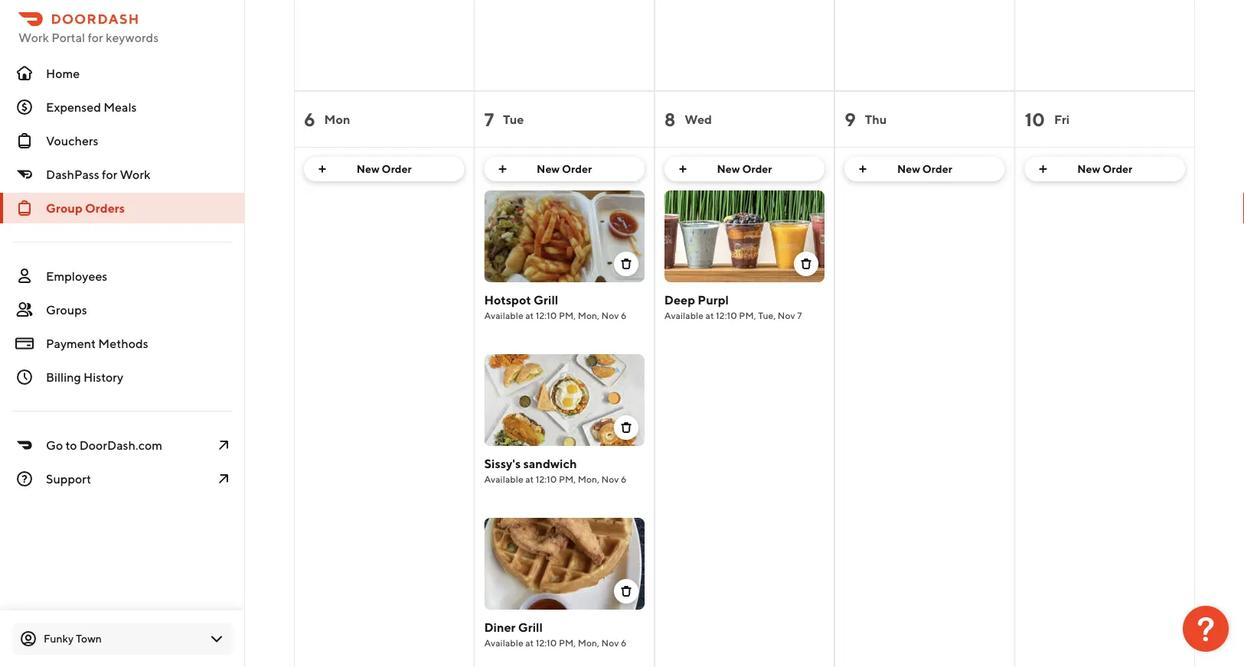 Task type: vqa. For each thing, say whether or not it's contained in the screenshot.
the topmost PLUS
no



Task type: describe. For each thing, give the bounding box(es) containing it.
12:10 for deep purpl
[[716, 310, 737, 321]]

billing history
[[46, 370, 123, 385]]

group orders link
[[0, 193, 245, 224]]

group
[[46, 201, 83, 216]]

vouchers
[[46, 134, 98, 148]]

order for 9
[[922, 163, 952, 175]]

deep
[[664, 293, 695, 307]]

billing
[[46, 370, 81, 385]]

at for deep
[[706, 310, 714, 321]]

diner grill available at 12:10 pm, mon, nov 6
[[484, 621, 627, 648]]

nov for diner grill
[[601, 638, 619, 648]]

portal
[[51, 30, 85, 45]]

2 new order from the left
[[537, 163, 592, 175]]

8
[[664, 108, 675, 130]]

nov for hotspot grill
[[601, 310, 619, 321]]

0 horizontal spatial work
[[18, 30, 49, 45]]

delete group order entry image for 8
[[800, 258, 812, 270]]

at for sissy's
[[525, 474, 534, 485]]

at for diner
[[525, 638, 534, 648]]

go
[[46, 438, 63, 453]]

dashpass for work link
[[0, 159, 245, 190]]

to
[[65, 438, 77, 453]]

meals
[[104, 100, 137, 114]]

new for 6
[[357, 163, 380, 175]]

group orders
[[46, 201, 125, 216]]

12:10 for sissy's sandwich
[[536, 474, 557, 485]]

3 new order button from the left
[[664, 157, 825, 181]]

employees
[[46, 269, 107, 284]]

delete group order entry image
[[620, 422, 632, 434]]

open resource center image
[[1183, 606, 1229, 652]]

groups link
[[0, 295, 245, 325]]

sissy's sandwich image
[[484, 354, 644, 446]]

new order button for 6
[[304, 157, 464, 181]]

new order for 6
[[357, 163, 412, 175]]

order for 6
[[382, 163, 412, 175]]

funky town
[[44, 633, 102, 645]]

12:10 for diner grill
[[536, 638, 557, 648]]

sissy's
[[484, 457, 521, 471]]

pm, for diner grill
[[559, 638, 576, 648]]

go to doordash.com link
[[0, 430, 245, 461]]

history
[[83, 370, 123, 385]]

6 for hotspot grill
[[621, 310, 627, 321]]

0 vertical spatial for
[[88, 30, 103, 45]]

new for 9
[[897, 163, 920, 175]]

mon, for diner grill
[[578, 638, 600, 648]]

diner grill image
[[484, 518, 644, 610]]

order for 10
[[1103, 163, 1133, 175]]

expensed
[[46, 100, 101, 114]]

fri
[[1054, 112, 1070, 127]]

12:10 for hotspot grill
[[536, 310, 557, 321]]

grill for hotspot grill
[[534, 293, 558, 307]]



Task type: locate. For each thing, give the bounding box(es) containing it.
3 new order from the left
[[717, 163, 772, 175]]

3 mon, from the top
[[578, 638, 600, 648]]

payment methods link
[[0, 328, 245, 359]]

nov inside the sissy's sandwich available at 12:10 pm, mon, nov 6
[[601, 474, 619, 485]]

support
[[46, 472, 91, 487]]

nov
[[601, 310, 619, 321], [778, 310, 795, 321], [601, 474, 619, 485], [601, 638, 619, 648]]

1 mon, from the top
[[578, 310, 600, 321]]

grill for diner grill
[[518, 621, 543, 635]]

4 new from the left
[[897, 163, 920, 175]]

wed
[[685, 112, 712, 127]]

pm, inside deep purpl available at 12:10 pm, tue, nov 7
[[739, 310, 756, 321]]

tue,
[[758, 310, 776, 321]]

available inside diner grill available at 12:10 pm, mon, nov 6
[[484, 638, 523, 648]]

nov inside diner grill available at 12:10 pm, mon, nov 6
[[601, 638, 619, 648]]

for
[[88, 30, 103, 45], [102, 167, 117, 182]]

nov for sissy's sandwich
[[601, 474, 619, 485]]

diner
[[484, 621, 516, 635]]

payment
[[46, 336, 96, 351]]

nov for deep purpl
[[778, 310, 795, 321]]

new for 10
[[1077, 163, 1100, 175]]

thu
[[865, 112, 887, 127]]

mon, inside diner grill available at 12:10 pm, mon, nov 6
[[578, 638, 600, 648]]

available inside deep purpl available at 12:10 pm, tue, nov 7
[[664, 310, 704, 321]]

2 mon, from the top
[[578, 474, 600, 485]]

expensed meals
[[46, 100, 137, 114]]

1 horizontal spatial 7
[[797, 310, 802, 321]]

home link
[[0, 58, 245, 89]]

0 horizontal spatial 7
[[484, 108, 494, 130]]

4 new order from the left
[[897, 163, 952, 175]]

deep purpl image
[[664, 191, 825, 283]]

1 vertical spatial mon,
[[578, 474, 600, 485]]

pm, inside hotspot grill available at 12:10 pm, mon, nov 6
[[559, 310, 576, 321]]

7 inside deep purpl available at 12:10 pm, tue, nov 7
[[797, 310, 802, 321]]

12:10
[[536, 310, 557, 321], [716, 310, 737, 321], [536, 474, 557, 485], [536, 638, 557, 648]]

mon,
[[578, 310, 600, 321], [578, 474, 600, 485], [578, 638, 600, 648]]

mon, for sissy's sandwich
[[578, 474, 600, 485]]

for up the orders
[[102, 167, 117, 182]]

6
[[304, 108, 315, 130], [621, 310, 627, 321], [621, 474, 627, 485], [621, 638, 627, 648]]

available down sissy's
[[484, 474, 523, 485]]

mon, inside hotspot grill available at 12:10 pm, mon, nov 6
[[578, 310, 600, 321]]

new order button down the fri
[[1025, 157, 1185, 181]]

6 inside diner grill available at 12:10 pm, mon, nov 6
[[621, 638, 627, 648]]

7 right tue,
[[797, 310, 802, 321]]

nov inside deep purpl available at 12:10 pm, tue, nov 7
[[778, 310, 795, 321]]

groups
[[46, 303, 87, 317]]

funky
[[44, 633, 74, 645]]

new order button down thu
[[845, 157, 1005, 181]]

6 for sissy's sandwich
[[621, 474, 627, 485]]

available inside the sissy's sandwich available at 12:10 pm, mon, nov 6
[[484, 474, 523, 485]]

vouchers link
[[0, 126, 245, 156]]

grill inside diner grill available at 12:10 pm, mon, nov 6
[[518, 621, 543, 635]]

available for hotspot
[[484, 310, 523, 321]]

sandwich
[[523, 457, 577, 471]]

doordash.com
[[79, 438, 162, 453]]

5 order from the left
[[1103, 163, 1133, 175]]

1 vertical spatial for
[[102, 167, 117, 182]]

delete group order entry image for 7
[[620, 258, 632, 270]]

12:10 inside diner grill available at 12:10 pm, mon, nov 6
[[536, 638, 557, 648]]

available for deep
[[664, 310, 704, 321]]

0 vertical spatial grill
[[534, 293, 558, 307]]

orders
[[85, 201, 125, 216]]

7 left the tue
[[484, 108, 494, 130]]

hotspot grill available at 12:10 pm, mon, nov 6
[[484, 293, 627, 321]]

work
[[18, 30, 49, 45], [120, 167, 150, 182]]

support link
[[0, 464, 245, 495]]

available down "hotspot"
[[484, 310, 523, 321]]

1 order from the left
[[382, 163, 412, 175]]

new order button up hotspot grill image
[[484, 157, 644, 181]]

at inside diner grill available at 12:10 pm, mon, nov 6
[[525, 638, 534, 648]]

dashpass
[[46, 167, 99, 182]]

0 vertical spatial work
[[18, 30, 49, 45]]

at inside deep purpl available at 12:10 pm, tue, nov 7
[[706, 310, 714, 321]]

12:10 inside deep purpl available at 12:10 pm, tue, nov 7
[[716, 310, 737, 321]]

available inside hotspot grill available at 12:10 pm, mon, nov 6
[[484, 310, 523, 321]]

3 new from the left
[[717, 163, 740, 175]]

available
[[484, 310, 523, 321], [664, 310, 704, 321], [484, 474, 523, 485], [484, 638, 523, 648]]

expensed meals link
[[0, 92, 245, 122]]

2 new order button from the left
[[484, 157, 644, 181]]

available down deep
[[664, 310, 704, 321]]

4 order from the left
[[922, 163, 952, 175]]

1 horizontal spatial work
[[120, 167, 150, 182]]

6 for diner grill
[[621, 638, 627, 648]]

employees link
[[0, 261, 245, 292]]

available down diner at the bottom left of the page
[[484, 638, 523, 648]]

1 new from the left
[[357, 163, 380, 175]]

grill inside hotspot grill available at 12:10 pm, mon, nov 6
[[534, 293, 558, 307]]

1 vertical spatial work
[[120, 167, 150, 182]]

pm, for hotspot grill
[[559, 310, 576, 321]]

2 order from the left
[[562, 163, 592, 175]]

pm,
[[559, 310, 576, 321], [739, 310, 756, 321], [559, 474, 576, 485], [559, 638, 576, 648]]

order
[[382, 163, 412, 175], [562, 163, 592, 175], [742, 163, 772, 175], [922, 163, 952, 175], [1103, 163, 1133, 175]]

2 new from the left
[[537, 163, 560, 175]]

3 order from the left
[[742, 163, 772, 175]]

new order button for 10
[[1025, 157, 1185, 181]]

available for sissy's
[[484, 474, 523, 485]]

5 new from the left
[[1077, 163, 1100, 175]]

4 new order button from the left
[[845, 157, 1005, 181]]

dashpass for work
[[46, 167, 150, 182]]

at for hotspot
[[525, 310, 534, 321]]

new order button down mon at the left top of page
[[304, 157, 464, 181]]

mon, inside the sissy's sandwich available at 12:10 pm, mon, nov 6
[[578, 474, 600, 485]]

1 new order from the left
[[357, 163, 412, 175]]

12:10 inside the sissy's sandwich available at 12:10 pm, mon, nov 6
[[536, 474, 557, 485]]

7
[[484, 108, 494, 130], [797, 310, 802, 321]]

0 vertical spatial mon,
[[578, 310, 600, 321]]

nov inside hotspot grill available at 12:10 pm, mon, nov 6
[[601, 310, 619, 321]]

purpl
[[698, 293, 729, 307]]

new order button up deep purpl image
[[664, 157, 825, 181]]

grill right diner at the bottom left of the page
[[518, 621, 543, 635]]

new order for 9
[[897, 163, 952, 175]]

available for diner
[[484, 638, 523, 648]]

work portal for keywords
[[18, 30, 159, 45]]

methods
[[98, 336, 148, 351]]

payment methods
[[46, 336, 148, 351]]

new order button for 9
[[845, 157, 1005, 181]]

pm, inside the sissy's sandwich available at 12:10 pm, mon, nov 6
[[559, 474, 576, 485]]

town
[[76, 633, 102, 645]]

tue
[[503, 112, 524, 127]]

billing history link
[[0, 362, 245, 393]]

go to doordash.com
[[46, 438, 162, 453]]

keywords
[[106, 30, 159, 45]]

mon, for hotspot grill
[[578, 310, 600, 321]]

work left portal
[[18, 30, 49, 45]]

0 vertical spatial 7
[[484, 108, 494, 130]]

hotspot grill image
[[484, 191, 644, 283]]

work down "vouchers" "link"
[[120, 167, 150, 182]]

9
[[845, 108, 856, 130]]

5 new order from the left
[[1077, 163, 1133, 175]]

5 new order button from the left
[[1025, 157, 1185, 181]]

grill
[[534, 293, 558, 307], [518, 621, 543, 635]]

new order for 10
[[1077, 163, 1133, 175]]

at
[[525, 310, 534, 321], [706, 310, 714, 321], [525, 474, 534, 485], [525, 638, 534, 648]]

hotspot
[[484, 293, 531, 307]]

1 new order button from the left
[[304, 157, 464, 181]]

new
[[357, 163, 380, 175], [537, 163, 560, 175], [717, 163, 740, 175], [897, 163, 920, 175], [1077, 163, 1100, 175]]

1 vertical spatial 7
[[797, 310, 802, 321]]

new order
[[357, 163, 412, 175], [537, 163, 592, 175], [717, 163, 772, 175], [897, 163, 952, 175], [1077, 163, 1133, 175]]

pm, inside diner grill available at 12:10 pm, mon, nov 6
[[559, 638, 576, 648]]

sissy's sandwich available at 12:10 pm, mon, nov 6
[[484, 457, 627, 485]]

new order button
[[304, 157, 464, 181], [484, 157, 644, 181], [664, 157, 825, 181], [845, 157, 1005, 181], [1025, 157, 1185, 181]]

10
[[1025, 108, 1045, 130]]

1 vertical spatial grill
[[518, 621, 543, 635]]

6 inside hotspot grill available at 12:10 pm, mon, nov 6
[[621, 310, 627, 321]]

6 inside the sissy's sandwich available at 12:10 pm, mon, nov 6
[[621, 474, 627, 485]]

at inside hotspot grill available at 12:10 pm, mon, nov 6
[[525, 310, 534, 321]]

at inside the sissy's sandwich available at 12:10 pm, mon, nov 6
[[525, 474, 534, 485]]

pm, for sissy's sandwich
[[559, 474, 576, 485]]

12:10 inside hotspot grill available at 12:10 pm, mon, nov 6
[[536, 310, 557, 321]]

grill right "hotspot"
[[534, 293, 558, 307]]

2 vertical spatial mon,
[[578, 638, 600, 648]]

home
[[46, 66, 80, 81]]

deep purpl available at 12:10 pm, tue, nov 7
[[664, 293, 802, 321]]

delete group order entry image
[[620, 258, 632, 270], [800, 258, 812, 270], [620, 586, 632, 598]]

for right portal
[[88, 30, 103, 45]]

mon
[[324, 112, 350, 127]]

pm, for deep purpl
[[739, 310, 756, 321]]



